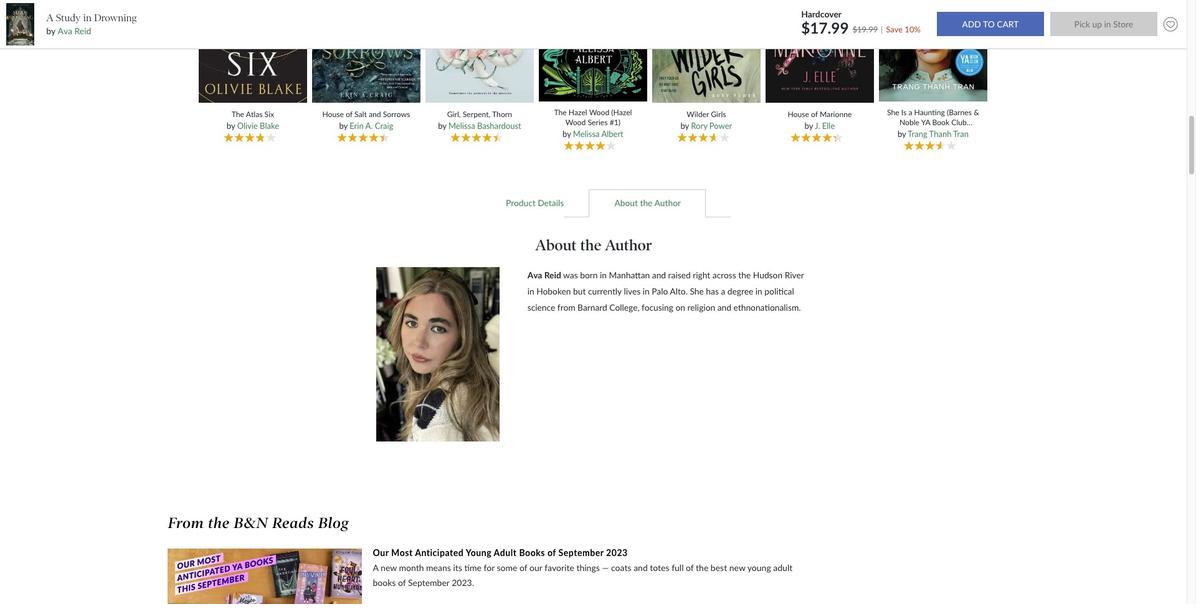 Task type: describe. For each thing, give the bounding box(es) containing it.
science
[[528, 302, 555, 313]]

wilder girls element
[[650, 0, 766, 152]]

right
[[693, 270, 711, 281]]

some
[[497, 563, 517, 573]]

$17.99 $19.99
[[801, 18, 878, 37]]

author inside tab panel
[[605, 236, 652, 254]]

rory power link
[[691, 121, 732, 131]]

hudson
[[753, 270, 783, 281]]

wilder girls link
[[660, 110, 753, 119]]

six
[[265, 110, 274, 119]]

girl, serpent, thorn link
[[434, 110, 526, 119]]

by trang thanh tran
[[898, 129, 969, 139]]

by inside the atlas six by olivie blake
[[227, 121, 235, 131]]

currently
[[588, 286, 622, 297]]

from
[[558, 302, 575, 313]]

book
[[932, 118, 950, 127]]

for
[[484, 563, 495, 573]]

our most anticipated young adult books of september 2023 link
[[373, 547, 628, 560]]

thanh
[[929, 129, 952, 139]]

house for j. elle
[[788, 110, 809, 119]]

by inside the hazel wood (hazel wood series #1) by melissa albert
[[563, 129, 571, 139]]

of inside house of marionne by j. elle
[[811, 110, 818, 119]]

in inside a study in drowning by ava reid
[[83, 12, 92, 24]]

j. elle link
[[815, 121, 835, 131]]

ava reid
[[528, 270, 561, 281]]

product details
[[506, 197, 564, 208]]

power
[[710, 121, 732, 131]]

craig
[[375, 121, 393, 131]]

blake
[[260, 121, 279, 131]]

a inside was born in manhattan and raised right across the hudson river in hoboken but currently lives in palo alto. she has a degree in political science from barnard college, focusing on religion and ethnonationalism.
[[721, 286, 725, 297]]

wilder
[[687, 110, 709, 119]]

religion
[[688, 302, 715, 313]]

a study in drowning image
[[6, 3, 34, 46]]

bashardoust
[[477, 121, 521, 131]]

totes
[[650, 563, 670, 573]]

1 horizontal spatial september
[[559, 548, 604, 558]]

hardcover
[[801, 8, 842, 19]]

the hazel wood (hazel wood series #1) element
[[537, 0, 652, 153]]

our
[[530, 563, 542, 573]]

about the author inside tab list
[[615, 197, 681, 208]]

coats
[[611, 563, 632, 573]]

about the author inside tab panel
[[535, 236, 652, 254]]

house of salt and sorrows by erin a. craig
[[322, 110, 410, 131]]

haunting
[[914, 108, 945, 117]]

the for olivie
[[232, 110, 244, 119]]

albert
[[602, 129, 624, 139]]

girl, serpent, thorn by melissa bashardoust
[[438, 110, 521, 131]]

born
[[580, 270, 598, 281]]

house for erin a. craig
[[322, 110, 344, 119]]

full
[[672, 563, 684, 573]]

most
[[391, 548, 413, 558]]

melissa albert link
[[573, 129, 624, 139]]

2 new from the left
[[729, 563, 746, 573]]

our most anticipated young adult books of september 2023 a new month means its time for some of our favorite things — coats and totes full of the best new young adult books of september 2023.
[[373, 548, 793, 588]]

was
[[563, 270, 578, 281]]

of inside house of salt and sorrows by erin a. craig
[[346, 110, 353, 119]]

the atlas six image
[[197, 0, 309, 104]]

across
[[713, 270, 736, 281]]

house of salt and sorrows image
[[310, 0, 422, 104]]

the for wood
[[554, 108, 567, 117]]

hoboken
[[537, 286, 571, 297]]

raised
[[668, 270, 691, 281]]

is
[[901, 108, 907, 117]]

erin
[[350, 121, 364, 131]]

from the b&n reads blog
[[168, 515, 349, 532]]

the atlas six by olivie blake
[[227, 110, 279, 131]]

house of marionne by j. elle
[[788, 110, 852, 131]]

reid inside about the author tab panel
[[544, 270, 561, 281]]

ava inside about the author tab panel
[[528, 270, 542, 281]]

marionne
[[820, 110, 852, 119]]

&
[[974, 108, 979, 117]]

about the author link
[[589, 189, 706, 217]]

house of salt and sorrows link
[[320, 110, 413, 119]]

month
[[399, 563, 424, 573]]

save 10%
[[886, 24, 921, 34]]

degree
[[728, 286, 753, 297]]

by inside girl, serpent, thorn by melissa bashardoust
[[438, 121, 447, 131]]

a study in drowning by ava reid
[[46, 12, 137, 36]]

of up favorite
[[548, 548, 556, 558]]

1 vertical spatial september
[[408, 578, 450, 588]]

adult
[[773, 563, 793, 573]]

political
[[765, 286, 794, 297]]

the hazel wood (hazel wood series #1) link
[[547, 108, 639, 127]]

anticipated
[[415, 548, 464, 558]]

melissa inside girl, serpent, thorn by melissa bashardoust
[[449, 121, 475, 131]]

$17.99
[[801, 18, 849, 37]]

study
[[56, 12, 81, 24]]

in right born
[[600, 270, 607, 281]]

adult
[[494, 548, 517, 558]]

reid inside a study in drowning by ava reid
[[74, 26, 91, 36]]

the inside was born in manhattan and raised right across the hudson river in hoboken but currently lives in palo alto. she has a degree in political science from barnard college, focusing on religion and ethnonationalism.
[[739, 270, 751, 281]]

alto.
[[670, 286, 688, 297]]

melissa inside the hazel wood (hazel wood series #1) by melissa albert
[[573, 129, 600, 139]]

author inside tab list
[[655, 197, 681, 208]]

the atlas six link
[[207, 110, 299, 119]]

house of marionne image
[[764, 0, 876, 104]]



Task type: locate. For each thing, give the bounding box(es) containing it.
and down has
[[718, 302, 731, 313]]

the left hazel
[[554, 108, 567, 117]]

(hazel
[[611, 108, 632, 117]]

time
[[464, 563, 482, 573]]

0 horizontal spatial reid
[[74, 26, 91, 36]]

by left rory
[[681, 121, 689, 131]]

1 horizontal spatial about
[[615, 197, 638, 208]]

0 horizontal spatial new
[[381, 563, 397, 573]]

None submit
[[937, 12, 1044, 36], [1050, 12, 1158, 36], [937, 12, 1044, 36], [1050, 12, 1158, 36]]

on
[[676, 302, 685, 313]]

ya
[[921, 118, 930, 127]]

by inside house of marionne by j. elle
[[805, 121, 813, 131]]

0 vertical spatial september
[[559, 548, 604, 558]]

by left j.
[[805, 121, 813, 131]]

1 horizontal spatial new
[[729, 563, 746, 573]]

a inside she is a haunting (barnes & noble ya book club edition)
[[909, 108, 913, 117]]

wood up series
[[589, 108, 610, 117]]

0 horizontal spatial ava
[[58, 26, 72, 36]]

1 horizontal spatial she
[[887, 108, 900, 117]]

of left the our
[[520, 563, 527, 573]]

of right full
[[686, 563, 694, 573]]

the hazel wood (hazel wood series #1) by melissa albert
[[554, 108, 632, 139]]

girl, serpent, thorn image
[[424, 0, 536, 104]]

club
[[952, 118, 967, 127]]

by inside she is a haunting (barnes & noble ya book club edition) element
[[898, 129, 906, 139]]

1 vertical spatial author
[[605, 236, 652, 254]]

elle
[[822, 121, 835, 131]]

a
[[909, 108, 913, 117], [721, 286, 725, 297]]

girl, serpent, thorn element
[[424, 0, 539, 152]]

favorite
[[545, 563, 574, 573]]

atlas
[[246, 110, 263, 119]]

trang thanh tran link
[[908, 129, 969, 139]]

option
[[168, 547, 870, 604]]

reid
[[74, 26, 91, 36], [544, 270, 561, 281]]

reid up hoboken
[[544, 270, 561, 281]]

1 vertical spatial about the author
[[535, 236, 652, 254]]

tab panel
[[0, 217, 376, 448]]

and up palo
[[652, 270, 666, 281]]

0 horizontal spatial a
[[721, 286, 725, 297]]

she left is at the top right of the page
[[887, 108, 900, 117]]

0 vertical spatial about
[[615, 197, 638, 208]]

the atlas six element
[[197, 0, 312, 152]]

author
[[655, 197, 681, 208], [605, 236, 652, 254]]

about inside tab list
[[615, 197, 638, 208]]

lives
[[624, 286, 641, 297]]

1 horizontal spatial ava
[[528, 270, 542, 281]]

ava up hoboken
[[528, 270, 542, 281]]

$19.99
[[853, 24, 878, 34]]

she is a haunting (barnes & noble ya book club edition) element
[[877, 0, 992, 153]]

0 vertical spatial author
[[655, 197, 681, 208]]

drowning
[[94, 12, 137, 24]]

and left totes
[[634, 563, 648, 573]]

a down our
[[373, 563, 379, 573]]

olivie
[[237, 121, 258, 131]]

1 horizontal spatial wood
[[589, 108, 610, 117]]

1 horizontal spatial house
[[788, 110, 809, 119]]

has
[[706, 286, 719, 297]]

ava down study
[[58, 26, 72, 36]]

reid down study
[[74, 26, 91, 36]]

by inside house of salt and sorrows by erin a. craig
[[339, 121, 348, 131]]

0 horizontal spatial september
[[408, 578, 450, 588]]

of right books in the bottom of the page
[[398, 578, 406, 588]]

our
[[373, 548, 389, 558]]

by down noble
[[898, 129, 906, 139]]

melissa down series
[[573, 129, 600, 139]]

0 horizontal spatial the
[[232, 110, 244, 119]]

its
[[453, 563, 462, 573]]

noble
[[900, 118, 920, 127]]

house inside house of salt and sorrows by erin a. craig
[[322, 110, 344, 119]]

melissa down girl,
[[449, 121, 475, 131]]

1 horizontal spatial reid
[[544, 270, 561, 281]]

focusing
[[642, 302, 674, 313]]

by left the ava reid link
[[46, 26, 55, 36]]

b&n reads blog
[[234, 515, 349, 532]]

ava inside a study in drowning by ava reid
[[58, 26, 72, 36]]

girl,
[[447, 110, 461, 119]]

new up books in the bottom of the page
[[381, 563, 397, 573]]

she inside she is a haunting (barnes & noble ya book club edition)
[[887, 108, 900, 117]]

the inside the hazel wood (hazel wood series #1) by melissa albert
[[554, 108, 567, 117]]

september up things
[[559, 548, 604, 558]]

our most anticipated young adult books of september 2023 image
[[168, 549, 362, 604]]

and up erin a. craig link
[[369, 110, 381, 119]]

0 vertical spatial ava
[[58, 26, 72, 36]]

from
[[168, 515, 204, 532]]

palo
[[652, 286, 668, 297]]

#1)
[[610, 118, 621, 127]]

she left has
[[690, 286, 704, 297]]

the inside our most anticipated young adult books of september 2023 a new month means its time for some of our favorite things — coats and totes full of the best new young adult books of september 2023.
[[696, 563, 709, 573]]

sorrows
[[383, 110, 410, 119]]

in up science
[[528, 286, 534, 297]]

college,
[[610, 302, 640, 313]]

2023.
[[452, 578, 474, 588]]

1 new from the left
[[381, 563, 397, 573]]

0 horizontal spatial about
[[535, 236, 577, 254]]

tab list
[[174, 189, 1013, 217]]

and
[[369, 110, 381, 119], [652, 270, 666, 281], [718, 302, 731, 313], [634, 563, 648, 573]]

in
[[83, 12, 92, 24], [600, 270, 607, 281], [528, 286, 534, 297], [643, 286, 650, 297], [756, 286, 763, 297]]

1 vertical spatial reid
[[544, 270, 561, 281]]

wilder girls by rory power
[[681, 110, 732, 131]]

wood
[[589, 108, 610, 117], [566, 118, 586, 127]]

0 horizontal spatial author
[[605, 236, 652, 254]]

in up the ava reid link
[[83, 12, 92, 24]]

of left the salt
[[346, 110, 353, 119]]

salt
[[355, 110, 367, 119]]

the hazel wood (hazel wood series #1) image
[[537, 0, 649, 102]]

a inside our most anticipated young adult books of september 2023 a new month means its time for some of our favorite things — coats and totes full of the best new young adult books of september 2023.
[[373, 563, 379, 573]]

by down hazel
[[563, 129, 571, 139]]

1 horizontal spatial author
[[655, 197, 681, 208]]

1 vertical spatial ava
[[528, 270, 542, 281]]

young
[[466, 548, 492, 558]]

series
[[588, 118, 608, 127]]

a right has
[[721, 286, 725, 297]]

of up j.
[[811, 110, 818, 119]]

details
[[538, 197, 564, 208]]

2023
[[606, 548, 628, 558]]

0 vertical spatial reid
[[74, 26, 91, 36]]

serpent,
[[463, 110, 491, 119]]

house of salt and sorrows element
[[310, 0, 425, 152]]

tran
[[954, 129, 969, 139]]

0 horizontal spatial wood
[[566, 118, 586, 127]]

trang
[[908, 129, 928, 139]]

a.
[[365, 121, 373, 131]]

wood down hazel
[[566, 118, 586, 127]]

by left olivie
[[227, 121, 235, 131]]

0 horizontal spatial melissa
[[449, 121, 475, 131]]

the inside the atlas six by olivie blake
[[232, 110, 244, 119]]

1 horizontal spatial a
[[373, 563, 379, 573]]

she inside was born in manhattan and raised right across the hudson river in hoboken but currently lives in palo alto. she has a degree in political science from barnard college, focusing on religion and ethnonationalism.
[[690, 286, 704, 297]]

river
[[785, 270, 804, 281]]

1 horizontal spatial melissa
[[573, 129, 600, 139]]

a
[[46, 12, 53, 24], [373, 563, 379, 573]]

september down means
[[408, 578, 450, 588]]

0 horizontal spatial house
[[322, 110, 344, 119]]

ethnonationalism.
[[734, 302, 801, 313]]

the up olivie
[[232, 110, 244, 119]]

the
[[640, 197, 653, 208], [580, 236, 602, 254], [739, 270, 751, 281], [208, 515, 230, 532], [696, 563, 709, 573]]

1 vertical spatial she
[[690, 286, 704, 297]]

new right 'best'
[[729, 563, 746, 573]]

things
[[577, 563, 600, 573]]

by inside wilder girls by rory power
[[681, 121, 689, 131]]

about the author tab panel
[[367, 217, 821, 480]]

by down the "girl, serpent, thorn" link
[[438, 121, 447, 131]]

(barnes
[[947, 108, 972, 117]]

0 horizontal spatial a
[[46, 12, 53, 24]]

wilder girls image
[[650, 0, 763, 104]]

a inside a study in drowning by ava reid
[[46, 12, 53, 24]]

about inside tab panel
[[535, 236, 577, 254]]

hazel
[[569, 108, 587, 117]]

of
[[346, 110, 353, 119], [811, 110, 818, 119], [548, 548, 556, 558], [520, 563, 527, 573], [686, 563, 694, 573], [398, 578, 406, 588]]

0 horizontal spatial she
[[690, 286, 704, 297]]

the inside tab list
[[640, 197, 653, 208]]

was born in manhattan and raised right across the hudson river in hoboken but currently lives in palo alto. she has a degree in political science from barnard college, focusing on religion and ethnonationalism.
[[528, 270, 804, 313]]

option containing our most anticipated young adult books of september 2023
[[168, 547, 870, 604]]

2 house from the left
[[788, 110, 809, 119]]

new
[[381, 563, 397, 573], [729, 563, 746, 573]]

edition)
[[921, 127, 946, 136]]

olivie blake link
[[237, 121, 279, 131]]

1 horizontal spatial the
[[554, 108, 567, 117]]

and inside our most anticipated young adult books of september 2023 a new month means its time for some of our favorite things — coats and totes full of the best new young adult books of september 2023.
[[634, 563, 648, 573]]

1 house from the left
[[322, 110, 344, 119]]

means
[[426, 563, 451, 573]]

books
[[373, 578, 396, 588]]

house of marionne link
[[774, 110, 866, 119]]

a right is at the top right of the page
[[909, 108, 913, 117]]

ava
[[58, 26, 72, 36], [528, 270, 542, 281]]

1 horizontal spatial a
[[909, 108, 913, 117]]

0 vertical spatial a
[[46, 12, 53, 24]]

in left palo
[[643, 286, 650, 297]]

house inside house of marionne by j. elle
[[788, 110, 809, 119]]

house of marionne element
[[764, 0, 879, 152]]

1 vertical spatial about
[[535, 236, 577, 254]]

ava reid link
[[58, 26, 91, 36]]

by left erin
[[339, 121, 348, 131]]

she is a haunting (barnes & noble ya book club edition) link
[[887, 108, 980, 136]]

0 vertical spatial a
[[909, 108, 913, 117]]

add to wishlist image
[[1161, 14, 1181, 34]]

tab list containing product details
[[174, 189, 1013, 217]]

1 vertical spatial a
[[721, 286, 725, 297]]

in up ethnonationalism.
[[756, 286, 763, 297]]

manhattan
[[609, 270, 650, 281]]

j.
[[815, 121, 820, 131]]

a left study
[[46, 12, 53, 24]]

0 vertical spatial she
[[887, 108, 900, 117]]

1 vertical spatial a
[[373, 563, 379, 573]]

about the author
[[615, 197, 681, 208], [535, 236, 652, 254]]

rory
[[691, 121, 708, 131]]

—
[[602, 563, 609, 573]]

she is a haunting (barnes & noble ya book club edition) image
[[877, 0, 989, 102]]

product
[[506, 197, 536, 208]]

and inside house of salt and sorrows by erin a. craig
[[369, 110, 381, 119]]

by inside a study in drowning by ava reid
[[46, 26, 55, 36]]

0 vertical spatial about the author
[[615, 197, 681, 208]]



Task type: vqa. For each thing, say whether or not it's contained in the screenshot.
right About
yes



